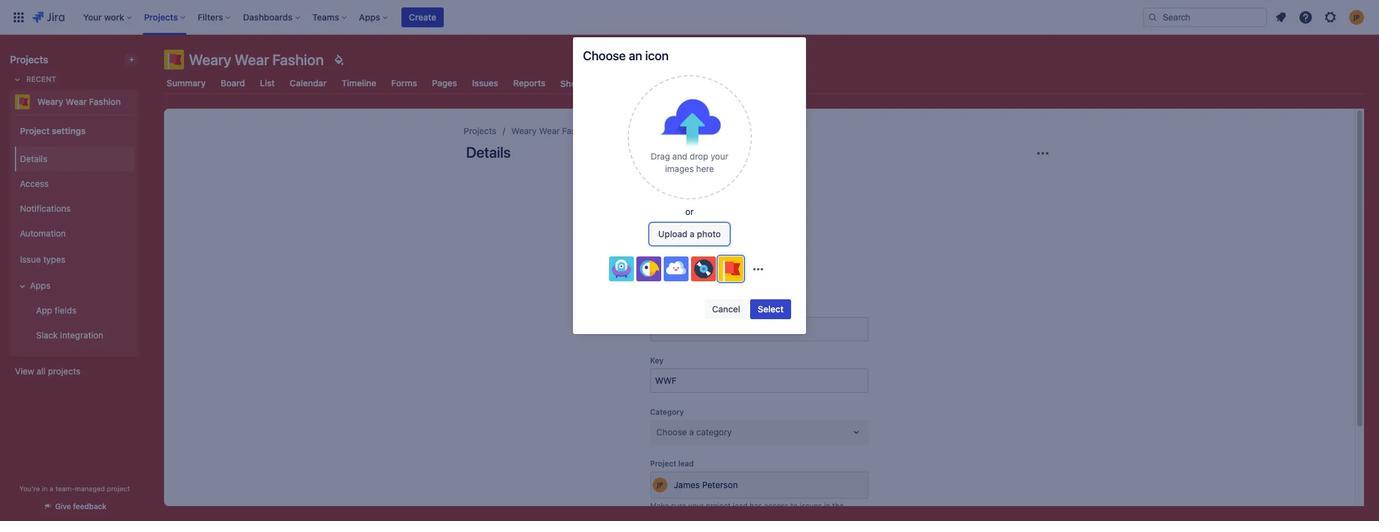Task type: vqa. For each thing, say whether or not it's contained in the screenshot.
the Give on the bottom
yes



Task type: describe. For each thing, give the bounding box(es) containing it.
project settings for group containing project settings
[[20, 125, 86, 136]]

types
[[43, 254, 65, 264]]

drag
[[651, 151, 670, 162]]

0 vertical spatial weary
[[189, 51, 231, 68]]

recent
[[26, 75, 56, 84]]

change icon button
[[726, 268, 792, 288]]

0 vertical spatial lead
[[678, 459, 694, 469]]

select
[[758, 304, 784, 314]]

primary element
[[7, 0, 1143, 34]]

Name field
[[651, 318, 868, 341]]

tab list containing project settings
[[157, 72, 1372, 94]]

images
[[665, 163, 694, 174]]

1 horizontal spatial details
[[466, 144, 511, 161]]

0 horizontal spatial weary wear fashion
[[37, 96, 121, 107]]

create button
[[401, 7, 444, 27]]

access link
[[15, 172, 134, 196]]

fields
[[55, 305, 76, 315]]

expand image
[[15, 279, 30, 294]]

key
[[650, 356, 664, 365]]

projects link
[[464, 124, 496, 139]]

slack integration link
[[22, 323, 134, 348]]

settings up upload image
[[665, 78, 698, 88]]

drop
[[690, 151, 708, 162]]

forms link
[[389, 72, 420, 94]]

change
[[734, 272, 765, 283]]

project.
[[650, 511, 677, 521]]

0 horizontal spatial weary wear fashion link
[[10, 89, 134, 114]]

a for choose
[[689, 427, 694, 437]]

app fields link
[[22, 298, 134, 323]]

view
[[15, 366, 34, 377]]

cancel button
[[705, 299, 748, 319]]

0 vertical spatial in
[[42, 485, 48, 493]]

pages
[[432, 78, 457, 88]]

access
[[20, 178, 49, 189]]

0 vertical spatial wear
[[235, 51, 269, 68]]

view all projects
[[15, 366, 80, 377]]

summary
[[167, 78, 206, 88]]

forms
[[391, 78, 417, 88]]

1 horizontal spatial weary wear fashion
[[189, 51, 324, 68]]

a for upload
[[690, 228, 695, 239]]

here
[[696, 163, 714, 174]]

in inside make sure your project lead has access to issues in the project.
[[824, 501, 830, 511]]

Search field
[[1143, 7, 1267, 27]]

project settings link
[[608, 124, 671, 139]]

reports link
[[511, 72, 548, 94]]

calendar link
[[287, 72, 329, 94]]

1 horizontal spatial projects
[[464, 126, 496, 136]]

issue types
[[20, 254, 65, 264]]

slack integration
[[36, 330, 103, 340]]

drag and drop your images here element
[[637, 150, 742, 175]]

open image
[[849, 425, 864, 440]]

you're
[[19, 485, 40, 493]]

all
[[37, 366, 46, 377]]

upload a photo button
[[651, 224, 728, 244]]

change icon
[[734, 272, 785, 283]]

projects
[[48, 366, 80, 377]]

details inside 'link'
[[20, 153, 47, 164]]

give feedback
[[55, 502, 106, 511]]

or
[[685, 206, 694, 217]]

2 horizontal spatial wear
[[539, 126, 560, 136]]

integration
[[60, 330, 103, 340]]

james peterson image
[[653, 478, 667, 493]]

Key field
[[651, 370, 868, 392]]

peterson
[[702, 480, 738, 490]]

select button
[[750, 299, 791, 319]]

sure
[[671, 501, 686, 511]]

create
[[409, 11, 436, 22]]

list
[[260, 78, 275, 88]]

has
[[750, 501, 762, 511]]

group containing details
[[12, 143, 134, 352]]

2 vertical spatial a
[[50, 485, 53, 493]]

summary link
[[164, 72, 208, 94]]

issue
[[20, 254, 41, 264]]

james
[[674, 480, 700, 490]]

view all projects link
[[10, 360, 139, 383]]

project inside make sure your project lead has access to issues in the project.
[[706, 501, 731, 511]]

board
[[221, 78, 245, 88]]

project settings inside tab list
[[633, 78, 698, 88]]

give feedback button
[[35, 497, 114, 517]]

details link
[[15, 147, 134, 172]]

category
[[696, 427, 732, 437]]

1 horizontal spatial fashion
[[272, 51, 324, 68]]

category
[[650, 408, 684, 417]]

apps button
[[15, 273, 134, 298]]

timeline link
[[339, 72, 379, 94]]

lead inside make sure your project lead has access to issues in the project.
[[733, 501, 748, 511]]

team-
[[55, 485, 75, 493]]

choose for choose an icon
[[583, 48, 626, 63]]



Task type: locate. For each thing, give the bounding box(es) containing it.
2 vertical spatial weary wear fashion
[[511, 126, 593, 136]]

choose a category
[[656, 427, 732, 437]]

project settings up details 'link'
[[20, 125, 86, 136]]

the
[[832, 501, 844, 511]]

details
[[466, 144, 511, 161], [20, 153, 47, 164]]

select a default avatar option group
[[609, 256, 745, 281]]

a inside upload a photo button
[[690, 228, 695, 239]]

0 horizontal spatial lead
[[678, 459, 694, 469]]

settings up details 'link'
[[52, 125, 86, 136]]

your
[[711, 151, 728, 162], [688, 501, 704, 511]]

0 vertical spatial choose
[[583, 48, 626, 63]]

1 horizontal spatial wear
[[235, 51, 269, 68]]

issues
[[472, 78, 498, 88]]

your inside make sure your project lead has access to issues in the project.
[[688, 501, 704, 511]]

projects down issues 'link'
[[464, 126, 496, 136]]

0 horizontal spatial wear
[[66, 96, 87, 107]]

automation
[[20, 228, 66, 238]]

weary wear fashion link down recent
[[10, 89, 134, 114]]

search image
[[1148, 12, 1158, 22]]

weary wear fashion up list at left
[[189, 51, 324, 68]]

1 vertical spatial icon
[[768, 272, 785, 283]]

weary wear fashion link
[[10, 89, 134, 114], [511, 124, 593, 139]]

reports
[[513, 78, 545, 88]]

1 vertical spatial weary
[[37, 96, 63, 107]]

app
[[36, 305, 52, 315]]

choose left an
[[583, 48, 626, 63]]

give
[[55, 502, 71, 511]]

project right managed
[[107, 485, 130, 493]]

collapse recent projects image
[[10, 72, 25, 87]]

0 vertical spatial projects
[[10, 54, 48, 65]]

in left the
[[824, 501, 830, 511]]

0 horizontal spatial your
[[688, 501, 704, 511]]

slack
[[36, 330, 58, 340]]

group containing project settings
[[12, 114, 134, 355]]

icon right an
[[645, 48, 669, 63]]

1 vertical spatial fashion
[[89, 96, 121, 107]]

pages link
[[430, 72, 460, 94]]

0 vertical spatial your
[[711, 151, 728, 162]]

lead left has
[[733, 501, 748, 511]]

james peterson
[[674, 480, 738, 490]]

wear down reports link
[[539, 126, 560, 136]]

group
[[12, 114, 134, 355], [12, 143, 134, 352]]

0 vertical spatial fashion
[[272, 51, 324, 68]]

0 horizontal spatial fashion
[[89, 96, 121, 107]]

cancel
[[712, 304, 740, 314]]

2 horizontal spatial fashion
[[562, 126, 593, 136]]

in right you're
[[42, 485, 48, 493]]

show more image
[[748, 259, 768, 279]]

your inside drag and drop your images here
[[711, 151, 728, 162]]

0 vertical spatial a
[[690, 228, 695, 239]]

0 horizontal spatial weary
[[37, 96, 63, 107]]

notifications link
[[15, 196, 134, 221]]

0 horizontal spatial projects
[[10, 54, 48, 65]]

2 vertical spatial wear
[[539, 126, 560, 136]]

1 vertical spatial choose
[[656, 427, 687, 437]]

list link
[[257, 72, 277, 94]]

create banner
[[0, 0, 1379, 35]]

icon inside choose an icon 'dialog'
[[645, 48, 669, 63]]

upload
[[658, 228, 688, 239]]

access
[[764, 501, 789, 511]]

1 horizontal spatial lead
[[733, 501, 748, 511]]

1 vertical spatial your
[[688, 501, 704, 511]]

2 group from the top
[[12, 143, 134, 352]]

1 vertical spatial weary wear fashion link
[[511, 124, 593, 139]]

projects up recent
[[10, 54, 48, 65]]

lead up james
[[678, 459, 694, 469]]

details up "access"
[[20, 153, 47, 164]]

your up here in the right top of the page
[[711, 151, 728, 162]]

project settings down an
[[633, 78, 698, 88]]

0 horizontal spatial details
[[20, 153, 47, 164]]

choose
[[583, 48, 626, 63], [656, 427, 687, 437]]

2 vertical spatial fashion
[[562, 126, 593, 136]]

weary
[[189, 51, 231, 68], [37, 96, 63, 107], [511, 126, 537, 136]]

1 vertical spatial project
[[706, 501, 731, 511]]

feedback
[[73, 502, 106, 511]]

1 vertical spatial weary wear fashion
[[37, 96, 121, 107]]

a left category
[[689, 427, 694, 437]]

photo
[[697, 228, 721, 239]]

project down peterson in the bottom right of the page
[[706, 501, 731, 511]]

icon
[[645, 48, 669, 63], [768, 272, 785, 283]]

settings up drag
[[639, 126, 671, 136]]

board link
[[218, 72, 247, 94]]

settings
[[665, 78, 698, 88], [52, 125, 86, 136], [639, 126, 671, 136]]

managed
[[75, 485, 105, 493]]

1 horizontal spatial choose
[[656, 427, 687, 437]]

1 vertical spatial projects
[[464, 126, 496, 136]]

1 horizontal spatial in
[[824, 501, 830, 511]]

issues link
[[470, 72, 501, 94]]

make
[[650, 501, 669, 511]]

project
[[107, 485, 130, 493], [706, 501, 731, 511]]

project
[[633, 78, 662, 88], [20, 125, 50, 136], [608, 126, 636, 136], [650, 459, 676, 469]]

2 horizontal spatial weary
[[511, 126, 537, 136]]

automation link
[[15, 221, 134, 246]]

upload image image
[[658, 99, 721, 147]]

tab list
[[157, 72, 1372, 94]]

you're in a team-managed project
[[19, 485, 130, 493]]

1 horizontal spatial weary
[[189, 51, 231, 68]]

wear up details 'link'
[[66, 96, 87, 107]]

notifications
[[20, 203, 71, 214]]

1 horizontal spatial icon
[[768, 272, 785, 283]]

app fields
[[36, 305, 76, 315]]

details down projects link
[[466, 144, 511, 161]]

drag and drop your images here
[[651, 151, 728, 174]]

make sure your project lead has access to issues in the project.
[[650, 501, 844, 521]]

project settings for project settings link
[[608, 126, 671, 136]]

project avatar image
[[720, 178, 799, 258]]

choose down category
[[656, 427, 687, 437]]

0 horizontal spatial icon
[[645, 48, 669, 63]]

jira image
[[32, 10, 64, 25], [32, 10, 64, 25]]

upload a photo
[[658, 228, 721, 239]]

projects
[[10, 54, 48, 65], [464, 126, 496, 136]]

choose for choose a category
[[656, 427, 687, 437]]

0 vertical spatial project
[[107, 485, 130, 493]]

1 horizontal spatial weary wear fashion link
[[511, 124, 593, 139]]

0 vertical spatial weary wear fashion link
[[10, 89, 134, 114]]

1 vertical spatial wear
[[66, 96, 87, 107]]

wear
[[235, 51, 269, 68], [66, 96, 87, 107], [539, 126, 560, 136]]

wear up list at left
[[235, 51, 269, 68]]

an
[[629, 48, 642, 63]]

1 horizontal spatial project
[[706, 501, 731, 511]]

weary right projects link
[[511, 126, 537, 136]]

1 group from the top
[[12, 114, 134, 355]]

1 horizontal spatial your
[[711, 151, 728, 162]]

weary wear fashion down reports link
[[511, 126, 593, 136]]

2 horizontal spatial weary wear fashion
[[511, 126, 593, 136]]

2 vertical spatial weary
[[511, 126, 537, 136]]

0 vertical spatial weary wear fashion
[[189, 51, 324, 68]]

1 vertical spatial lead
[[733, 501, 748, 511]]

weary wear fashion link down reports link
[[511, 124, 593, 139]]

a
[[690, 228, 695, 239], [689, 427, 694, 437], [50, 485, 53, 493]]

and
[[672, 151, 687, 162]]

weary down recent
[[37, 96, 63, 107]]

apps
[[30, 280, 50, 291]]

issues
[[800, 501, 822, 511]]

a left team-
[[50, 485, 53, 493]]

icon right change at the right bottom of the page
[[768, 272, 785, 283]]

calendar
[[290, 78, 327, 88]]

choose an icon dialog
[[573, 37, 806, 334]]

a left "photo"
[[690, 228, 695, 239]]

lead
[[678, 459, 694, 469], [733, 501, 748, 511]]

to
[[791, 501, 798, 511]]

project settings inside group
[[20, 125, 86, 136]]

project settings
[[633, 78, 698, 88], [20, 125, 86, 136], [608, 126, 671, 136]]

issue types link
[[15, 246, 134, 273]]

0 horizontal spatial project
[[107, 485, 130, 493]]

0 horizontal spatial choose
[[583, 48, 626, 63]]

icon inside 'change icon' button
[[768, 272, 785, 283]]

in
[[42, 485, 48, 493], [824, 501, 830, 511]]

timeline
[[342, 78, 376, 88]]

your right sure
[[688, 501, 704, 511]]

1 vertical spatial a
[[689, 427, 694, 437]]

weary up board
[[189, 51, 231, 68]]

0 horizontal spatial in
[[42, 485, 48, 493]]

0 vertical spatial icon
[[645, 48, 669, 63]]

weary wear fashion down recent
[[37, 96, 121, 107]]

1 vertical spatial in
[[824, 501, 830, 511]]

project lead
[[650, 459, 694, 469]]

choose inside choose an icon 'dialog'
[[583, 48, 626, 63]]

choose an icon
[[583, 48, 669, 63]]

project settings up drag
[[608, 126, 671, 136]]



